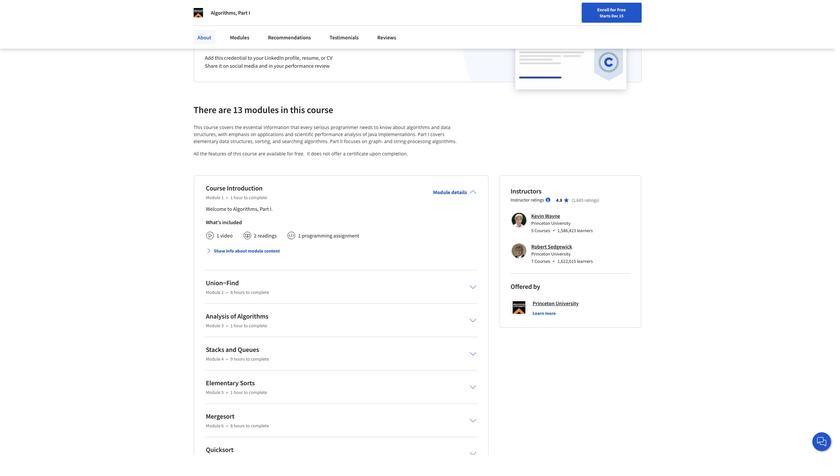 Task type: describe. For each thing, give the bounding box(es) containing it.
2 inside union−find module 2 • 8 hours to complete
[[222, 289, 224, 295]]

complete inside mergesort module 6 • 8 hours to complete
[[251, 423, 269, 429]]

details
[[452, 189, 467, 196]]

media
[[244, 62, 258, 69]]

emphasis
[[229, 131, 250, 137]]

1 video
[[217, 232, 233, 239]]

credential
[[224, 54, 247, 61]]

princeton university image
[[194, 8, 203, 17]]

introduction
[[227, 184, 263, 192]]

testimonials
[[330, 34, 359, 41]]

6
[[222, 423, 224, 429]]

your inside find your new career link
[[641, 8, 650, 14]]

robert
[[532, 243, 547, 250]]

in inside "add this credential to your linkedin profile, resume, or cv share it on social media and in your performance review"
[[269, 62, 273, 69]]

share
[[205, 62, 218, 69]]

show info about module content
[[214, 248, 280, 254]]

quicksort button
[[201, 441, 482, 455]]

2 vertical spatial your
[[274, 62, 284, 69]]

assignment
[[334, 232, 360, 239]]

to inside union−find module 2 • 8 hours to complete
[[246, 289, 250, 295]]

1 horizontal spatial ratings
[[585, 197, 598, 203]]

2 vertical spatial princeton
[[533, 300, 555, 307]]

instructor ratings
[[511, 197, 545, 203]]

part up modules link
[[238, 9, 248, 16]]

readings
[[258, 232, 277, 239]]

1 horizontal spatial in
[[281, 104, 289, 116]]

15
[[620, 13, 624, 18]]

kevin wayne princeton university 5 courses • 1,586,423 learners
[[532, 213, 593, 234]]

sedgewick
[[548, 243, 573, 250]]

this course covers the essential information that every serious programmer needs to know about algorithms and data structures, with emphasis on applications and scientific performance analysis of java implementations. part i covers elementary data structures, sorting, and searching algorithms. part ii focuses on graph- and string-processing algorithms.
[[194, 124, 457, 144]]

algorithms, part i
[[211, 9, 250, 16]]

processing
[[408, 138, 431, 144]]

and up searching
[[285, 131, 294, 137]]

available
[[267, 151, 286, 157]]

complete inside course introduction module 1 • 1 hour to complete
[[249, 195, 267, 201]]

module inside stacks and queues module 4 • 9 hours to complete
[[206, 356, 221, 362]]

analysis of algorithms module 3 • 1 hour to complete
[[206, 312, 269, 329]]

career
[[660, 8, 673, 14]]

find
[[631, 8, 640, 14]]

(
[[572, 197, 574, 203]]

recommendations link
[[264, 30, 315, 45]]

graph-
[[369, 138, 383, 144]]

1 horizontal spatial course
[[243, 151, 257, 157]]

5 inside elementary sorts module 5 • 1 hour to complete
[[222, 389, 224, 395]]

content
[[264, 248, 280, 254]]

features
[[209, 151, 227, 157]]

4
[[222, 356, 224, 362]]

module inside elementary sorts module 5 • 1 hour to complete
[[206, 389, 221, 395]]

mergesort module 6 • 8 hours to complete
[[206, 412, 269, 429]]

0 vertical spatial algorithms,
[[211, 9, 237, 16]]

string-
[[394, 138, 408, 144]]

2 vertical spatial university
[[556, 300, 579, 307]]

enroll for free starts dec 15
[[598, 7, 627, 18]]

searching
[[282, 138, 303, 144]]

hours for mergesort
[[234, 423, 245, 429]]

hours for union−find
[[234, 289, 245, 295]]

by
[[534, 282, 541, 291]]

earn
[[205, 36, 224, 48]]

it
[[219, 62, 222, 69]]

0 horizontal spatial the
[[200, 151, 207, 157]]

module inside union−find module 2 • 8 hours to complete
[[206, 289, 221, 295]]

add this credential to your linkedin profile, resume, or cv share it on social media and in your performance review
[[205, 54, 333, 69]]

princeton university
[[533, 300, 579, 307]]

and inside "add this credential to your linkedin profile, resume, or cv share it on social media and in your performance review"
[[259, 62, 268, 69]]

not
[[323, 151, 330, 157]]

learn
[[533, 310, 545, 316]]

sorting,
[[255, 138, 271, 144]]

1 horizontal spatial structures,
[[231, 138, 254, 144]]

of inside this course covers the essential information that every serious programmer needs to know about algorithms and data structures, with emphasis on applications and scientific performance analysis of java implementations. part i covers elementary data structures, sorting, and searching algorithms. part ii focuses on graph- and string-processing algorithms.
[[363, 131, 367, 137]]

essential
[[243, 124, 263, 130]]

complete inside elementary sorts module 5 • 1 hour to complete
[[249, 389, 267, 395]]

starts
[[600, 13, 611, 18]]

dec
[[612, 13, 619, 18]]

programmer
[[331, 124, 359, 130]]

kevin wayne image
[[512, 213, 527, 228]]

and down applications
[[273, 138, 281, 144]]

stacks and queues module 4 • 9 hours to complete
[[206, 345, 269, 362]]

module details
[[434, 189, 467, 196]]

sorts
[[240, 379, 255, 387]]

union−find module 2 • 8 hours to complete
[[206, 279, 269, 295]]

robert sedgewick image
[[512, 244, 527, 258]]

learners for robert sedgewick
[[578, 258, 593, 264]]

instructor
[[511, 197, 530, 203]]

for inside enroll for free starts dec 15
[[611, 7, 617, 13]]

more
[[546, 310, 556, 316]]

quicksort
[[206, 446, 234, 454]]

1 horizontal spatial on
[[251, 131, 257, 137]]

0 horizontal spatial certificate
[[259, 36, 299, 48]]

i.
[[270, 206, 273, 212]]

reviews
[[378, 34, 397, 41]]

to inside mergesort module 6 • 8 hours to complete
[[246, 423, 250, 429]]

1,586,423
[[558, 228, 577, 234]]

2 algorithms. from the left
[[433, 138, 457, 144]]

kevin wayne link
[[532, 213, 561, 219]]

hour inside analysis of algorithms module 3 • 1 hour to complete
[[234, 323, 243, 329]]

enroll
[[598, 7, 610, 13]]

complete inside analysis of algorithms module 3 • 1 hour to complete
[[249, 323, 267, 329]]

• inside robert sedgewick princeton university 7 courses • 1,622,015 learners
[[553, 258, 555, 265]]

princeton for kevin
[[532, 220, 551, 226]]

1 vertical spatial for
[[287, 151, 294, 157]]

this
[[194, 124, 203, 130]]

course inside this course covers the essential information that every serious programmer needs to know about algorithms and data structures, with emphasis on applications and scientific performance analysis of java implementations. part i covers elementary data structures, sorting, and searching algorithms. part ii focuses on graph- and string-processing algorithms.
[[204, 124, 218, 130]]

coursera career certificate image
[[516, 18, 627, 89]]

0 vertical spatial covers
[[220, 124, 234, 130]]

learn more
[[533, 310, 556, 316]]

elementary
[[206, 379, 239, 387]]

course introduction module 1 • 1 hour to complete
[[206, 184, 267, 201]]

• inside mergesort module 6 • 8 hours to complete
[[227, 423, 228, 429]]

university for sedgewick
[[552, 251, 571, 257]]

and down implementations.
[[385, 138, 393, 144]]

to up included
[[228, 206, 232, 212]]

what's included
[[206, 219, 242, 226]]

offer
[[332, 151, 342, 157]]

earn a career certificate
[[205, 36, 299, 48]]

every
[[301, 124, 313, 130]]

the inside this course covers the essential information that every serious programmer needs to know about algorithms and data structures, with emphasis on applications and scientific performance analysis of java implementations. part i covers elementary data structures, sorting, and searching algorithms. part ii focuses on graph- and string-processing algorithms.
[[235, 124, 242, 130]]

algorithms
[[407, 124, 430, 130]]

0 horizontal spatial are
[[219, 104, 231, 116]]

free
[[618, 7, 627, 13]]

1 horizontal spatial certificate
[[347, 151, 369, 157]]

show
[[214, 248, 225, 254]]

java
[[369, 131, 377, 137]]

0 horizontal spatial your
[[254, 54, 264, 61]]

• inside course introduction module 1 • 1 hour to complete
[[227, 195, 228, 201]]

complete inside union−find module 2 • 8 hours to complete
[[251, 289, 269, 295]]

find your new career link
[[628, 7, 677, 15]]

0 horizontal spatial ratings
[[531, 197, 545, 203]]

of inside analysis of algorithms module 3 • 1 hour to complete
[[231, 312, 236, 320]]

about
[[198, 34, 212, 41]]

modules
[[230, 34, 250, 41]]

complete inside stacks and queues module 4 • 9 hours to complete
[[251, 356, 269, 362]]

1 down course
[[222, 195, 224, 201]]

1 horizontal spatial covers
[[431, 131, 445, 137]]

serious
[[314, 124, 330, 130]]

course
[[206, 184, 226, 192]]

linkedin
[[265, 54, 284, 61]]



Task type: vqa. For each thing, say whether or not it's contained in the screenshot.
top Algorithms,
yes



Task type: locate. For each thing, give the bounding box(es) containing it.
0 vertical spatial 2
[[254, 232, 257, 239]]

welcome to algorithms, part i.
[[206, 206, 273, 212]]

performance inside "add this credential to your linkedin profile, resume, or cv share it on social media and in your performance review"
[[285, 62, 314, 69]]

algorithms. up does
[[305, 138, 329, 144]]

on left graph-
[[362, 138, 368, 144]]

8 right the 6
[[231, 423, 233, 429]]

7
[[532, 258, 534, 264]]

0 vertical spatial 8
[[231, 289, 233, 295]]

it
[[307, 151, 310, 157]]

1 vertical spatial 5
[[222, 389, 224, 395]]

this down emphasis
[[234, 151, 241, 157]]

2 hour from the top
[[234, 323, 243, 329]]

0 vertical spatial hours
[[234, 289, 245, 295]]

2
[[254, 232, 257, 239], [222, 289, 224, 295]]

to
[[248, 54, 253, 61], [374, 124, 379, 130], [244, 195, 248, 201], [228, 206, 232, 212], [246, 289, 250, 295], [244, 323, 248, 329], [246, 356, 250, 362], [244, 389, 248, 395], [246, 423, 250, 429]]

are down sorting,
[[259, 151, 266, 157]]

1 vertical spatial about
[[235, 248, 247, 254]]

0 vertical spatial performance
[[285, 62, 314, 69]]

2 horizontal spatial course
[[307, 104, 334, 116]]

on inside "add this credential to your linkedin profile, resume, or cv share it on social media and in your performance review"
[[223, 62, 229, 69]]

1 horizontal spatial performance
[[315, 131, 343, 137]]

0 horizontal spatial structures,
[[194, 131, 217, 137]]

0 vertical spatial princeton
[[532, 220, 551, 226]]

wayne
[[546, 213, 561, 219]]

course right this
[[204, 124, 218, 130]]

on right it
[[223, 62, 229, 69]]

recommendations
[[268, 34, 311, 41]]

0 horizontal spatial performance
[[285, 62, 314, 69]]

hour for introduction
[[234, 195, 243, 201]]

1 down elementary at bottom
[[231, 389, 233, 395]]

princeton inside kevin wayne princeton university 5 courses • 1,586,423 learners
[[532, 220, 551, 226]]

learners right 1,622,015
[[578, 258, 593, 264]]

0 vertical spatial in
[[269, 62, 273, 69]]

1 vertical spatial hours
[[234, 356, 245, 362]]

module left 4 on the bottom of the page
[[206, 356, 221, 362]]

cv
[[327, 54, 333, 61]]

performance down the profile,
[[285, 62, 314, 69]]

1 horizontal spatial data
[[441, 124, 451, 130]]

i up modules link
[[249, 9, 250, 16]]

and right media
[[259, 62, 268, 69]]

to inside elementary sorts module 5 • 1 hour to complete
[[244, 389, 248, 395]]

• inside kevin wayne princeton university 5 courses • 1,586,423 learners
[[553, 227, 555, 234]]

• inside stacks and queues module 4 • 9 hours to complete
[[227, 356, 228, 362]]

1 vertical spatial university
[[552, 251, 571, 257]]

for
[[611, 7, 617, 13], [287, 151, 294, 157]]

part left the i.
[[260, 206, 269, 212]]

courses inside robert sedgewick princeton university 7 courses • 1,622,015 learners
[[535, 258, 551, 264]]

ratings
[[531, 197, 545, 203], [585, 197, 598, 203]]

module down course
[[206, 195, 221, 201]]

• left 9
[[227, 356, 228, 362]]

hour down sorts
[[234, 389, 243, 395]]

the
[[235, 124, 242, 130], [200, 151, 207, 157]]

university up the more
[[556, 300, 579, 307]]

princeton down kevin
[[532, 220, 551, 226]]

0 vertical spatial course
[[307, 104, 334, 116]]

1 horizontal spatial 5
[[532, 228, 534, 234]]

there
[[194, 104, 217, 116]]

structures, down emphasis
[[231, 138, 254, 144]]

module down union−find
[[206, 289, 221, 295]]

part up processing
[[418, 131, 427, 137]]

about up implementations.
[[393, 124, 406, 130]]

in up information
[[281, 104, 289, 116]]

instructors
[[511, 187, 542, 195]]

1 right 3
[[231, 323, 233, 329]]

1 vertical spatial performance
[[315, 131, 343, 137]]

of
[[363, 131, 367, 137], [228, 151, 232, 157], [231, 312, 236, 320]]

your up media
[[254, 54, 264, 61]]

module
[[248, 248, 264, 254]]

courses inside kevin wayne princeton university 5 courses • 1,586,423 learners
[[535, 228, 551, 234]]

about
[[393, 124, 406, 130], [235, 248, 247, 254]]

there are 13 modules in this course
[[194, 104, 334, 116]]

• inside union−find module 2 • 8 hours to complete
[[227, 289, 228, 295]]

1 vertical spatial are
[[259, 151, 266, 157]]

princeton university link
[[533, 299, 579, 307]]

0 horizontal spatial for
[[287, 151, 294, 157]]

about right info
[[235, 248, 247, 254]]

structures, up elementary
[[194, 131, 217, 137]]

0 horizontal spatial i
[[249, 9, 250, 16]]

to inside stacks and queues module 4 • 9 hours to complete
[[246, 356, 250, 362]]

module inside mergesort module 6 • 8 hours to complete
[[206, 423, 221, 429]]

0 horizontal spatial on
[[223, 62, 229, 69]]

this up it
[[215, 54, 223, 61]]

0 horizontal spatial data
[[220, 138, 229, 144]]

certificate
[[259, 36, 299, 48], [347, 151, 369, 157]]

1 8 from the top
[[231, 289, 233, 295]]

focuses
[[344, 138, 361, 144]]

i
[[249, 9, 250, 16], [428, 131, 430, 137]]

0 horizontal spatial 2
[[222, 289, 224, 295]]

hour right 3
[[234, 323, 243, 329]]

• up welcome
[[227, 195, 228, 201]]

module inside analysis of algorithms module 3 • 1 hour to complete
[[206, 323, 221, 329]]

1 vertical spatial a
[[343, 151, 346, 157]]

to up java at left
[[374, 124, 379, 130]]

1 horizontal spatial i
[[428, 131, 430, 137]]

to down 'algorithms'
[[244, 323, 248, 329]]

1 horizontal spatial this
[[234, 151, 241, 157]]

are
[[219, 104, 231, 116], [259, 151, 266, 157]]

with
[[218, 131, 228, 137]]

courses for robert
[[535, 258, 551, 264]]

1 vertical spatial covers
[[431, 131, 445, 137]]

1 vertical spatial structures,
[[231, 138, 254, 144]]

2 learners from the top
[[578, 258, 593, 264]]

1 hour from the top
[[234, 195, 243, 201]]

1 vertical spatial 8
[[231, 423, 233, 429]]

2 vertical spatial hour
[[234, 389, 243, 395]]

1 vertical spatial your
[[254, 54, 264, 61]]

i inside this course covers the essential information that every serious programmer needs to know about algorithms and data structures, with emphasis on applications and scientific performance analysis of java implementations. part i covers elementary data structures, sorting, and searching algorithms. part ii focuses on graph- and string-processing algorithms.
[[428, 131, 430, 137]]

add
[[205, 54, 214, 61]]

0 horizontal spatial course
[[204, 124, 218, 130]]

testimonials link
[[326, 30, 363, 45]]

algorithms, down course introduction module 1 • 1 hour to complete
[[233, 206, 259, 212]]

social
[[230, 62, 243, 69]]

3 hours from the top
[[234, 423, 245, 429]]

1 up welcome to algorithms, part i.
[[231, 195, 233, 201]]

1 horizontal spatial algorithms.
[[433, 138, 457, 144]]

all
[[194, 151, 199, 157]]

0 vertical spatial your
[[641, 8, 650, 14]]

1 horizontal spatial your
[[274, 62, 284, 69]]

1 vertical spatial learners
[[578, 258, 593, 264]]

module left details at the top right of page
[[434, 189, 451, 196]]

0 horizontal spatial algorithms.
[[305, 138, 329, 144]]

1,665
[[574, 197, 584, 203]]

2 vertical spatial this
[[234, 151, 241, 157]]

covers up processing
[[431, 131, 445, 137]]

university inside kevin wayne princeton university 5 courses • 1,586,423 learners
[[552, 220, 571, 226]]

• inside analysis of algorithms module 3 • 1 hour to complete
[[227, 323, 228, 329]]

performance inside this course covers the essential information that every serious programmer needs to know about algorithms and data structures, with emphasis on applications and scientific performance analysis of java implementations. part i covers elementary data structures, sorting, and searching algorithms. part ii focuses on graph- and string-processing algorithms.
[[315, 131, 343, 137]]

3 hour from the top
[[234, 389, 243, 395]]

i up processing
[[428, 131, 430, 137]]

your right find
[[641, 8, 650, 14]]

0 vertical spatial on
[[223, 62, 229, 69]]

2 hours from the top
[[234, 356, 245, 362]]

0 vertical spatial i
[[249, 9, 250, 16]]

course up serious
[[307, 104, 334, 116]]

1 vertical spatial the
[[200, 151, 207, 157]]

a right offer
[[343, 151, 346, 157]]

career
[[232, 36, 257, 48]]

certificate up the linkedin
[[259, 36, 299, 48]]

1 learners from the top
[[578, 228, 593, 234]]

to down queues
[[246, 356, 250, 362]]

princeton up learn more
[[533, 300, 555, 307]]

0 horizontal spatial 5
[[222, 389, 224, 395]]

to up media
[[248, 54, 253, 61]]

performance
[[285, 62, 314, 69], [315, 131, 343, 137]]

to inside "add this credential to your linkedin profile, resume, or cv share it on social media and in your performance review"
[[248, 54, 253, 61]]

hour inside course introduction module 1 • 1 hour to complete
[[234, 195, 243, 201]]

1 vertical spatial hour
[[234, 323, 243, 329]]

0 vertical spatial this
[[215, 54, 223, 61]]

university up 1,586,423
[[552, 220, 571, 226]]

2 horizontal spatial on
[[362, 138, 368, 144]]

course down sorting,
[[243, 151, 257, 157]]

• right 3
[[227, 323, 228, 329]]

1 vertical spatial course
[[204, 124, 218, 130]]

0 vertical spatial learners
[[578, 228, 593, 234]]

the right all on the left of the page
[[200, 151, 207, 157]]

information
[[264, 124, 290, 130]]

hour for sorts
[[234, 389, 243, 395]]

about inside dropdown button
[[235, 248, 247, 254]]

princeton down 'robert'
[[532, 251, 551, 257]]

kevin
[[532, 213, 545, 219]]

1 horizontal spatial for
[[611, 7, 617, 13]]

• down union−find
[[227, 289, 228, 295]]

princeton
[[532, 220, 551, 226], [532, 251, 551, 257], [533, 300, 555, 307]]

1 vertical spatial certificate
[[347, 151, 369, 157]]

on down essential
[[251, 131, 257, 137]]

2 vertical spatial of
[[231, 312, 236, 320]]

1 vertical spatial princeton
[[532, 251, 551, 257]]

modules
[[245, 104, 279, 116]]

1 left video
[[217, 232, 219, 239]]

show info about module content button
[[203, 245, 283, 257]]

this
[[215, 54, 223, 61], [290, 104, 305, 116], [234, 151, 241, 157]]

1 inside analysis of algorithms module 3 • 1 hour to complete
[[231, 323, 233, 329]]

university for wayne
[[552, 220, 571, 226]]

learners right 1,586,423
[[578, 228, 593, 234]]

algorithms
[[238, 312, 269, 320]]

princeton inside robert sedgewick princeton university 7 courses • 1,622,015 learners
[[532, 251, 551, 257]]

a left modules
[[225, 36, 230, 48]]

covers up 'with'
[[220, 124, 234, 130]]

0 vertical spatial hour
[[234, 195, 243, 201]]

learn more button
[[533, 310, 556, 317]]

0 vertical spatial are
[[219, 104, 231, 116]]

union−find
[[206, 279, 239, 287]]

algorithms. right processing
[[433, 138, 457, 144]]

your down the linkedin
[[274, 62, 284, 69]]

module left the 6
[[206, 423, 221, 429]]

complete
[[249, 195, 267, 201], [251, 289, 269, 295], [249, 323, 267, 329], [251, 356, 269, 362], [249, 389, 267, 395], [251, 423, 269, 429]]

1 algorithms. from the left
[[305, 138, 329, 144]]

None search field
[[95, 4, 255, 18]]

1 courses from the top
[[535, 228, 551, 234]]

review
[[315, 62, 330, 69]]

2 vertical spatial on
[[362, 138, 368, 144]]

scientific
[[295, 131, 314, 137]]

1 vertical spatial algorithms,
[[233, 206, 259, 212]]

a
[[225, 36, 230, 48], [343, 151, 346, 157]]

1 vertical spatial data
[[220, 138, 229, 144]]

8 inside union−find module 2 • 8 hours to complete
[[231, 289, 233, 295]]

2 courses from the top
[[535, 258, 551, 264]]

that
[[291, 124, 300, 130]]

to right the 6
[[246, 423, 250, 429]]

3
[[222, 323, 224, 329]]

5 inside kevin wayne princeton university 5 courses • 1,586,423 learners
[[532, 228, 534, 234]]

for left free. in the top left of the page
[[287, 151, 294, 157]]

2 vertical spatial hours
[[234, 423, 245, 429]]

on
[[223, 62, 229, 69], [251, 131, 257, 137], [362, 138, 368, 144]]

1,622,015
[[558, 258, 577, 264]]

data
[[441, 124, 451, 130], [220, 138, 229, 144]]

robert sedgewick link
[[532, 243, 573, 250]]

learners inside robert sedgewick princeton university 7 courses • 1,622,015 learners
[[578, 258, 593, 264]]

this inside "add this credential to your linkedin profile, resume, or cv share it on social media and in your performance review"
[[215, 54, 223, 61]]

of right analysis
[[231, 312, 236, 320]]

part left 'ii'
[[330, 138, 339, 144]]

1 vertical spatial in
[[281, 104, 289, 116]]

hours right 9
[[234, 356, 245, 362]]

implementations.
[[379, 131, 417, 137]]

princeton for robert
[[532, 251, 551, 257]]

0 vertical spatial structures,
[[194, 131, 217, 137]]

0 vertical spatial of
[[363, 131, 367, 137]]

learners for kevin wayne
[[578, 228, 593, 234]]

in down the linkedin
[[269, 62, 273, 69]]

2 8 from the top
[[231, 423, 233, 429]]

5 down elementary at bottom
[[222, 389, 224, 395]]

included
[[222, 219, 242, 226]]

to down sorts
[[244, 389, 248, 395]]

1 vertical spatial on
[[251, 131, 257, 137]]

0 vertical spatial data
[[441, 124, 451, 130]]

offered by
[[511, 282, 541, 291]]

learners inside kevin wayne princeton university 5 courses • 1,586,423 learners
[[578, 228, 593, 234]]

ratings right '1,665'
[[585, 197, 598, 203]]

• inside elementary sorts module 5 • 1 hour to complete
[[227, 389, 228, 395]]

0 vertical spatial a
[[225, 36, 230, 48]]

hours inside mergesort module 6 • 8 hours to complete
[[234, 423, 245, 429]]

1 horizontal spatial the
[[235, 124, 242, 130]]

1 vertical spatial 2
[[222, 289, 224, 295]]

courses for kevin
[[535, 228, 551, 234]]

free.
[[295, 151, 305, 157]]

analysis
[[345, 131, 362, 137]]

module inside course introduction module 1 • 1 hour to complete
[[206, 195, 221, 201]]

algorithms.
[[305, 138, 329, 144], [433, 138, 457, 144]]

0 horizontal spatial a
[[225, 36, 230, 48]]

and inside stacks and queues module 4 • 9 hours to complete
[[226, 345, 237, 354]]

( 1,665 ratings )
[[572, 197, 600, 203]]

of down needs
[[363, 131, 367, 137]]

performance down serious
[[315, 131, 343, 137]]

0 vertical spatial 5
[[532, 228, 534, 234]]

1 horizontal spatial are
[[259, 151, 266, 157]]

hour up welcome to algorithms, part i.
[[234, 195, 243, 201]]

hours inside union−find module 2 • 8 hours to complete
[[234, 289, 245, 295]]

to inside this course covers the essential information that every serious programmer needs to know about algorithms and data structures, with emphasis on applications and scientific performance analysis of java implementations. part i covers elementary data structures, sorting, and searching algorithms. part ii focuses on graph- and string-processing algorithms.
[[374, 124, 379, 130]]

• left 1,586,423
[[553, 227, 555, 234]]

and right algorithms
[[432, 124, 440, 130]]

applications
[[258, 131, 284, 137]]

data right algorithms
[[441, 124, 451, 130]]

courses right 7
[[535, 258, 551, 264]]

0 horizontal spatial in
[[269, 62, 273, 69]]

0 horizontal spatial this
[[215, 54, 223, 61]]

upon
[[370, 151, 381, 157]]

video
[[220, 232, 233, 239]]

8 inside mergesort module 6 • 8 hours to complete
[[231, 423, 233, 429]]

modules link
[[226, 30, 254, 45]]

1 vertical spatial courses
[[535, 258, 551, 264]]

hours inside stacks and queues module 4 • 9 hours to complete
[[234, 356, 245, 362]]

all the features of this course are available for free.  it does not offer a certificate upon completion.
[[194, 151, 408, 157]]

chat with us image
[[817, 437, 828, 447]]

1 vertical spatial i
[[428, 131, 430, 137]]

ratings down instructors
[[531, 197, 545, 203]]

the up emphasis
[[235, 124, 242, 130]]

offered
[[511, 282, 533, 291]]

0 vertical spatial the
[[235, 124, 242, 130]]

1 programming assignment
[[298, 232, 360, 239]]

1 vertical spatial this
[[290, 104, 305, 116]]

university down sedgewick
[[552, 251, 571, 257]]

courses down kevin wayne link at the top right
[[535, 228, 551, 234]]

welcome
[[206, 206, 227, 212]]

university inside robert sedgewick princeton university 7 courses • 1,622,015 learners
[[552, 251, 571, 257]]

0 vertical spatial about
[[393, 124, 406, 130]]

are left 13
[[219, 104, 231, 116]]

2 vertical spatial course
[[243, 151, 257, 157]]

1 vertical spatial of
[[228, 151, 232, 157]]

elementary sorts module 5 • 1 hour to complete
[[206, 379, 267, 395]]

data down 'with'
[[220, 138, 229, 144]]

hour inside elementary sorts module 5 • 1 hour to complete
[[234, 389, 243, 395]]

about inside this course covers the essential information that every serious programmer needs to know about algorithms and data structures, with emphasis on applications and scientific performance analysis of java implementations. part i covers elementary data structures, sorting, and searching algorithms. part ii focuses on graph- and string-processing algorithms.
[[393, 124, 406, 130]]

for up dec
[[611, 7, 617, 13]]

and up 9
[[226, 345, 237, 354]]

0 horizontal spatial about
[[235, 248, 247, 254]]

1 inside elementary sorts module 5 • 1 hour to complete
[[231, 389, 233, 395]]

1 hours from the top
[[234, 289, 245, 295]]

stacks
[[206, 345, 224, 354]]

to inside analysis of algorithms module 3 • 1 hour to complete
[[244, 323, 248, 329]]

hours down union−find
[[234, 289, 245, 295]]

does
[[311, 151, 322, 157]]

8 for mergesort
[[231, 423, 233, 429]]

8 for union−find
[[231, 289, 233, 295]]

to inside course introduction module 1 • 1 hour to complete
[[244, 195, 248, 201]]

• left 1,622,015
[[553, 258, 555, 265]]

1 horizontal spatial 2
[[254, 232, 257, 239]]

1 left programming
[[298, 232, 301, 239]]

hours right the 6
[[234, 423, 245, 429]]

1 horizontal spatial a
[[343, 151, 346, 157]]

2 horizontal spatial this
[[290, 104, 305, 116]]

new
[[651, 8, 659, 14]]

resume,
[[302, 54, 320, 61]]

mergesort
[[206, 412, 235, 420]]

of right features
[[228, 151, 232, 157]]

part
[[238, 9, 248, 16], [418, 131, 427, 137], [330, 138, 339, 144], [260, 206, 269, 212]]

module down elementary at bottom
[[206, 389, 221, 395]]

what's
[[206, 219, 221, 226]]

1 horizontal spatial about
[[393, 124, 406, 130]]

5 down kevin
[[532, 228, 534, 234]]

• right the 6
[[227, 423, 228, 429]]

• down elementary at bottom
[[227, 389, 228, 395]]

to down introduction
[[244, 195, 248, 201]]

2 horizontal spatial your
[[641, 8, 650, 14]]

0 horizontal spatial covers
[[220, 124, 234, 130]]

2 left readings
[[254, 232, 257, 239]]



